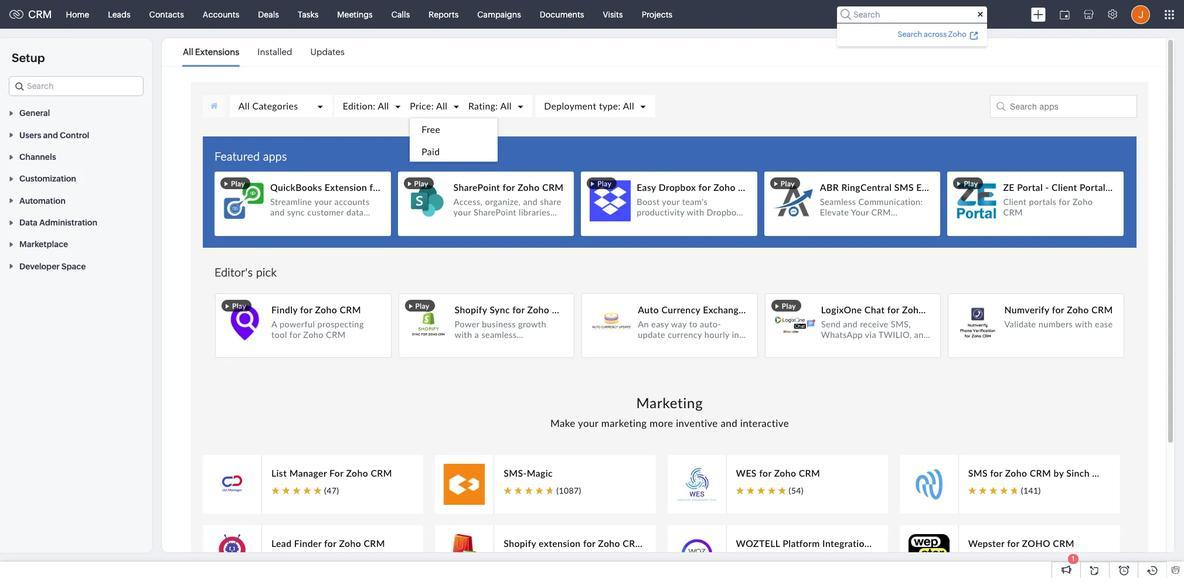 Task type: vqa. For each thing, say whether or not it's contained in the screenshot.
Developer
yes



Task type: describe. For each thing, give the bounding box(es) containing it.
crm
[[28, 8, 52, 21]]

data administration button
[[0, 211, 152, 233]]

all
[[183, 47, 193, 57]]

reports
[[429, 10, 459, 19]]

general button
[[0, 102, 152, 124]]

setup
[[12, 51, 45, 64]]

leads link
[[99, 0, 140, 28]]

calls
[[391, 10, 410, 19]]

contacts link
[[140, 0, 193, 28]]

documents
[[540, 10, 584, 19]]

1
[[1072, 556, 1075, 563]]

home link
[[57, 0, 99, 28]]

updates link
[[310, 39, 345, 66]]

tasks
[[298, 10, 318, 19]]

documents link
[[530, 0, 593, 28]]

leads
[[108, 10, 130, 19]]

customization
[[19, 174, 76, 184]]

data administration
[[19, 218, 97, 227]]

calendar image
[[1060, 10, 1070, 19]]

crm link
[[9, 8, 52, 21]]

developer space button
[[0, 255, 152, 277]]

channels button
[[0, 146, 152, 168]]

updates
[[310, 47, 345, 57]]

deals link
[[249, 0, 288, 28]]

automation
[[19, 196, 66, 206]]

users and control
[[19, 131, 89, 140]]

across
[[924, 30, 947, 38]]

meetings
[[337, 10, 373, 19]]

profile image
[[1131, 5, 1150, 24]]

marketplace button
[[0, 233, 152, 255]]

search across zoho link
[[896, 28, 980, 40]]

installed link
[[258, 39, 292, 66]]

profile element
[[1124, 0, 1157, 28]]

campaigns link
[[468, 0, 530, 28]]

marketplace
[[19, 240, 68, 249]]

calls link
[[382, 0, 419, 28]]

general
[[19, 109, 50, 118]]



Task type: locate. For each thing, give the bounding box(es) containing it.
campaigns
[[477, 10, 521, 19]]

projects link
[[632, 0, 682, 28]]

all extensions
[[183, 47, 239, 57]]

Search text field
[[9, 77, 143, 96]]

deals
[[258, 10, 279, 19]]

accounts link
[[193, 0, 249, 28]]

search
[[898, 30, 922, 38]]

customization button
[[0, 168, 152, 190]]

projects
[[642, 10, 672, 19]]

control
[[60, 131, 89, 140]]

meetings link
[[328, 0, 382, 28]]

administration
[[39, 218, 97, 227]]

extensions
[[195, 47, 239, 57]]

users and control button
[[0, 124, 152, 146]]

developer
[[19, 262, 60, 271]]

developer space
[[19, 262, 86, 271]]

installed
[[258, 47, 292, 57]]

automation button
[[0, 190, 152, 211]]

create menu image
[[1031, 7, 1046, 21]]

accounts
[[203, 10, 239, 19]]

and
[[43, 131, 58, 140]]

reports link
[[419, 0, 468, 28]]

visits
[[603, 10, 623, 19]]

contacts
[[149, 10, 184, 19]]

tasks link
[[288, 0, 328, 28]]

create menu element
[[1024, 0, 1053, 28]]

users
[[19, 131, 41, 140]]

Search field
[[837, 6, 987, 23]]

None field
[[9, 76, 144, 96]]

zoho
[[948, 30, 967, 38]]

channels
[[19, 152, 56, 162]]

space
[[61, 262, 86, 271]]

visits link
[[593, 0, 632, 28]]

home
[[66, 10, 89, 19]]

data
[[19, 218, 37, 227]]

all extensions link
[[183, 39, 239, 66]]

search across zoho
[[898, 30, 967, 38]]



